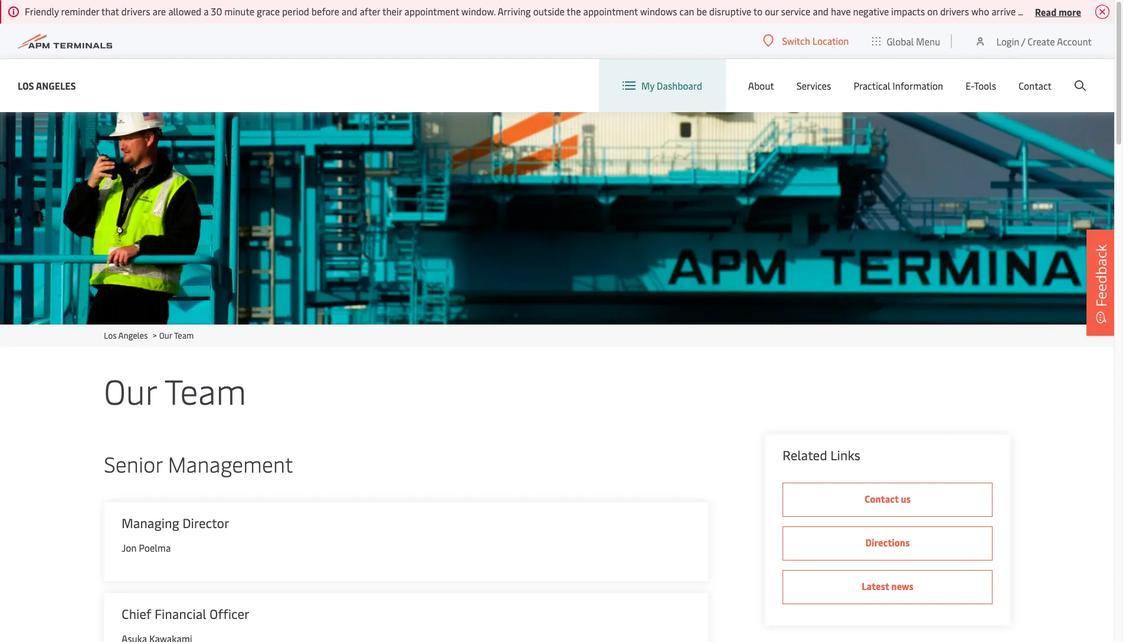 Task type: locate. For each thing, give the bounding box(es) containing it.
latest
[[862, 580, 890, 593]]

1 horizontal spatial on
[[1018, 5, 1029, 18]]

0 horizontal spatial angeles
[[36, 79, 76, 92]]

0 horizontal spatial and
[[342, 5, 357, 18]]

0 vertical spatial los
[[18, 79, 34, 92]]

links
[[831, 446, 861, 464]]

grace
[[257, 5, 280, 18]]

our
[[159, 330, 172, 341], [104, 367, 157, 414]]

0 horizontal spatial on
[[928, 5, 938, 18]]

1 vertical spatial los
[[104, 330, 117, 341]]

our right the >
[[159, 330, 172, 341]]

angeles for los angeles
[[36, 79, 76, 92]]

1 horizontal spatial our
[[159, 330, 172, 341]]

jon poelma
[[122, 541, 171, 554]]

contact left us
[[865, 492, 899, 505]]

managing
[[122, 514, 179, 532]]

my dashboard button
[[623, 59, 702, 112]]

2 appointment from the left
[[583, 5, 638, 18]]

dashboard
[[657, 79, 702, 92]]

on left time.
[[1018, 5, 1029, 18]]

0 horizontal spatial that
[[101, 5, 119, 18]]

0 vertical spatial angeles
[[36, 79, 76, 92]]

angeles
[[36, 79, 76, 92], [118, 330, 148, 341]]

la-our team image
[[0, 112, 1115, 325]]

contact down login / create account link
[[1019, 79, 1052, 92]]

and left have
[[813, 5, 829, 18]]

create
[[1028, 35, 1055, 48]]

on
[[928, 5, 938, 18], [1018, 5, 1029, 18]]

directions link
[[783, 527, 993, 561]]

minute
[[225, 5, 255, 18]]

los
[[18, 79, 34, 92], [104, 330, 117, 341]]

0 horizontal spatial appointment
[[405, 5, 459, 18]]

after
[[360, 5, 380, 18]]

0 horizontal spatial los
[[18, 79, 34, 92]]

1 vertical spatial angeles
[[118, 330, 148, 341]]

0 horizontal spatial drivers
[[121, 5, 150, 18]]

0 horizontal spatial contact
[[865, 492, 899, 505]]

officer
[[210, 605, 250, 623]]

location
[[813, 34, 849, 47]]

los angeles link
[[18, 78, 76, 93], [104, 330, 148, 341]]

managing director
[[122, 514, 229, 532]]

arrive
[[992, 5, 1016, 18]]

los inside los angeles link
[[18, 79, 34, 92]]

1 horizontal spatial contact
[[1019, 79, 1052, 92]]

1 horizontal spatial los
[[104, 330, 117, 341]]

impacts
[[892, 5, 925, 18]]

1 horizontal spatial angeles
[[118, 330, 148, 341]]

on right impacts
[[928, 5, 938, 18]]

our
[[765, 5, 779, 18]]

feedback button
[[1087, 230, 1116, 336]]

to
[[754, 5, 763, 18]]

senior management
[[104, 449, 293, 478]]

arriving
[[498, 5, 531, 18]]

1 horizontal spatial los angeles link
[[104, 330, 148, 341]]

related
[[783, 446, 828, 464]]

contact us link
[[783, 483, 993, 517]]

1 vertical spatial contact
[[865, 492, 899, 505]]

drivers left are
[[121, 5, 150, 18]]

global
[[887, 35, 914, 48]]

los for los angeles > our team
[[104, 330, 117, 341]]

1 horizontal spatial drivers
[[941, 5, 969, 18]]

poelma
[[139, 541, 171, 554]]

our down los angeles > our team
[[104, 367, 157, 414]]

2 drivers from the left
[[941, 5, 969, 18]]

1 horizontal spatial that
[[1086, 5, 1104, 18]]

1 on from the left
[[928, 5, 938, 18]]

the
[[567, 5, 581, 18]]

negative
[[853, 5, 889, 18]]

window.
[[462, 5, 496, 18]]

0 vertical spatial our
[[159, 330, 172, 341]]

0 vertical spatial contact
[[1019, 79, 1052, 92]]

0 horizontal spatial los angeles link
[[18, 78, 76, 93]]

period
[[282, 5, 309, 18]]

team
[[174, 330, 194, 341], [164, 367, 246, 414]]

0 vertical spatial los angeles link
[[18, 78, 76, 93]]

that right reminder
[[101, 5, 119, 18]]

1 horizontal spatial appointment
[[583, 5, 638, 18]]

global menu button
[[861, 23, 953, 59]]

and
[[342, 5, 357, 18], [813, 5, 829, 18]]

and left after
[[342, 5, 357, 18]]

appointment
[[405, 5, 459, 18], [583, 5, 638, 18]]

their
[[383, 5, 402, 18]]

>
[[153, 330, 157, 341]]

1 vertical spatial our
[[104, 367, 157, 414]]

drivers left who
[[941, 5, 969, 18]]

1 and from the left
[[342, 5, 357, 18]]

1 horizontal spatial and
[[813, 5, 829, 18]]

that left arriv
[[1086, 5, 1104, 18]]

friendly reminder that drivers are allowed a 30 minute grace period before and after their appointment window. arriving outside the appointment windows can be disruptive to our service and have negative impacts on drivers who arrive on time. drivers that arriv
[[25, 5, 1123, 18]]

practical information
[[854, 79, 944, 92]]

have
[[831, 5, 851, 18]]

contact
[[1019, 79, 1052, 92], [865, 492, 899, 505]]

latest news
[[862, 580, 914, 593]]

appointment right the
[[583, 5, 638, 18]]

appointment right the their
[[405, 5, 459, 18]]

close alert image
[[1096, 5, 1110, 19]]

2 and from the left
[[813, 5, 829, 18]]



Task type: describe. For each thing, give the bounding box(es) containing it.
read
[[1035, 5, 1057, 18]]

friendly
[[25, 5, 59, 18]]

2 on from the left
[[1018, 5, 1029, 18]]

los angeles
[[18, 79, 76, 92]]

read more button
[[1035, 4, 1082, 19]]

1 vertical spatial team
[[164, 367, 246, 414]]

be
[[697, 5, 707, 18]]

chief
[[122, 605, 151, 623]]

angeles for los angeles > our team
[[118, 330, 148, 341]]

related links contact us
[[783, 446, 911, 505]]

are
[[153, 5, 166, 18]]

information
[[893, 79, 944, 92]]

1 that from the left
[[101, 5, 119, 18]]

switch location
[[782, 34, 849, 47]]

service
[[781, 5, 811, 18]]

e-tools
[[966, 79, 997, 92]]

contact inside related links contact us
[[865, 492, 899, 505]]

menu
[[916, 35, 941, 48]]

contact button
[[1019, 59, 1052, 112]]

financial
[[155, 605, 206, 623]]

login / create account link
[[975, 24, 1092, 58]]

a
[[204, 5, 209, 18]]

switch
[[782, 34, 810, 47]]

about
[[748, 79, 774, 92]]

drivers
[[1055, 5, 1084, 18]]

management
[[168, 449, 293, 478]]

windows
[[640, 5, 677, 18]]

1 vertical spatial los angeles link
[[104, 330, 148, 341]]

outside
[[533, 5, 565, 18]]

chief financial officer
[[122, 605, 250, 623]]

/
[[1022, 35, 1026, 48]]

my
[[642, 79, 655, 92]]

senior
[[104, 449, 163, 478]]

who
[[972, 5, 990, 18]]

los for los angeles
[[18, 79, 34, 92]]

allowed
[[168, 5, 201, 18]]

about button
[[748, 59, 774, 112]]

global menu
[[887, 35, 941, 48]]

our team
[[104, 367, 246, 414]]

services button
[[797, 59, 831, 112]]

tools
[[974, 79, 997, 92]]

director
[[183, 514, 229, 532]]

0 vertical spatial team
[[174, 330, 194, 341]]

1 appointment from the left
[[405, 5, 459, 18]]

login
[[997, 35, 1020, 48]]

reminder
[[61, 5, 99, 18]]

switch location button
[[763, 34, 849, 47]]

0 horizontal spatial our
[[104, 367, 157, 414]]

los angeles > our team
[[104, 330, 194, 341]]

account
[[1057, 35, 1092, 48]]

disruptive
[[709, 5, 752, 18]]

read more
[[1035, 5, 1082, 18]]

practical
[[854, 79, 891, 92]]

directions
[[866, 536, 910, 549]]

us
[[901, 492, 911, 505]]

e-tools button
[[966, 59, 997, 112]]

30
[[211, 5, 222, 18]]

jon
[[122, 541, 137, 554]]

1 drivers from the left
[[121, 5, 150, 18]]

e-
[[966, 79, 974, 92]]

arriv
[[1106, 5, 1123, 18]]

time.
[[1031, 5, 1052, 18]]

latest news link
[[783, 570, 993, 605]]

more
[[1059, 5, 1082, 18]]

2 that from the left
[[1086, 5, 1104, 18]]

login / create account
[[997, 35, 1092, 48]]

news
[[892, 580, 914, 593]]

can
[[680, 5, 694, 18]]

my dashboard
[[642, 79, 702, 92]]

before
[[312, 5, 339, 18]]

feedback
[[1092, 244, 1111, 307]]

practical information button
[[854, 59, 944, 112]]

services
[[797, 79, 831, 92]]



Task type: vqa. For each thing, say whether or not it's contained in the screenshot.
again
no



